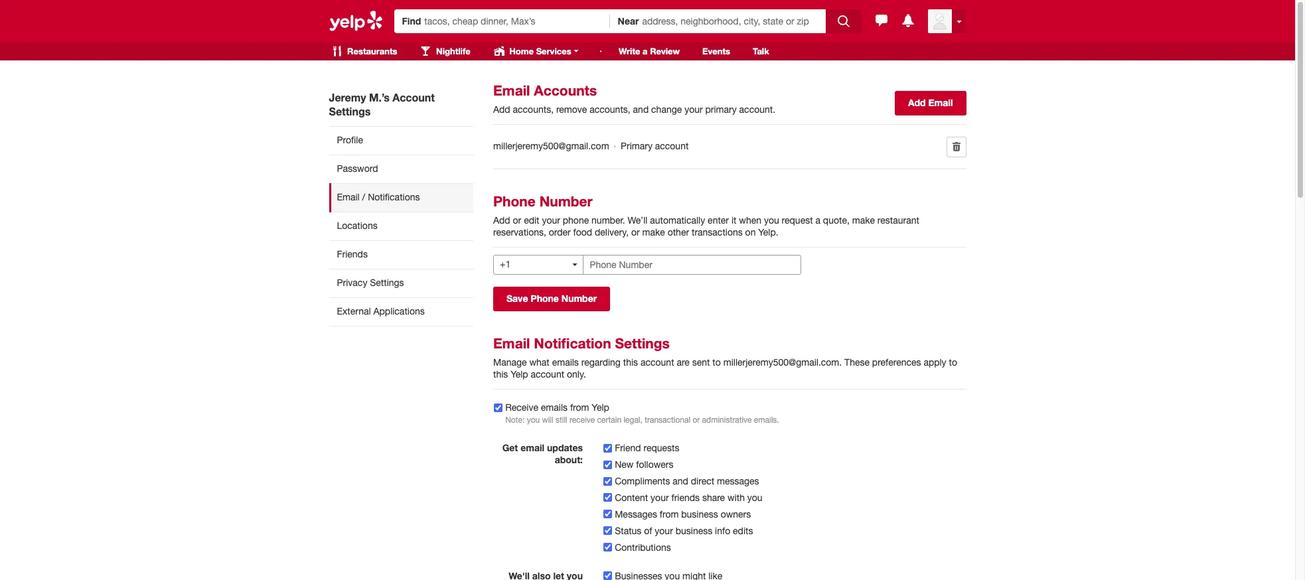 Task type: vqa. For each thing, say whether or not it's contained in the screenshot.
right See
no



Task type: locate. For each thing, give the bounding box(es) containing it.
1 horizontal spatial menu bar
[[596, 42, 779, 60]]

edits
[[733, 526, 753, 536]]

or right "transactional"
[[693, 415, 700, 425]]

to
[[713, 357, 721, 368], [949, 357, 957, 368]]

this down manage
[[493, 369, 508, 380]]

menu bar containing restaurants
[[321, 42, 593, 60]]

your right the of
[[655, 526, 673, 536]]

None search field
[[394, 5, 863, 33]]

1 vertical spatial phone
[[531, 293, 559, 304]]

0 vertical spatial and
[[633, 104, 649, 115]]

1 vertical spatial emails
[[541, 402, 568, 413]]

0 vertical spatial yelp
[[511, 369, 528, 380]]

0 horizontal spatial menu bar
[[321, 42, 593, 60]]

primary account
[[621, 141, 689, 152]]

with
[[728, 492, 745, 503]]

transactional
[[645, 415, 690, 425]]

2 accounts, from the left
[[590, 104, 630, 115]]

manage
[[493, 357, 527, 368]]

business down messages from business owners on the bottom of the page
[[676, 526, 712, 536]]

your inside email accounts add accounts, remove accounts, and change your primary account.
[[685, 104, 703, 115]]

address, neighborhood, city, state or zip field
[[642, 15, 818, 28]]

what
[[529, 357, 550, 368]]

you left will on the left bottom
[[527, 415, 540, 425]]

menu bar containing write a review
[[596, 42, 779, 60]]

2 horizontal spatial or
[[693, 415, 700, 425]]

1 horizontal spatial make
[[852, 215, 875, 226]]

millerjeremy500@gmail.com down the remove
[[493, 141, 609, 152]]

2 vertical spatial account
[[531, 369, 564, 380]]

settings up manage what emails regarding this account are sent to millerjeremy500@gmail.com
[[615, 335, 670, 352]]

and up friends
[[673, 476, 688, 486]]

Phone Number text field
[[583, 255, 801, 275]]

none search field containing find
[[394, 5, 863, 33]]

your down the compliments
[[651, 492, 669, 503]]

notifications
[[368, 192, 420, 202]]

0 horizontal spatial from
[[570, 402, 589, 413]]

0 vertical spatial this
[[623, 357, 638, 368]]

None checkbox
[[494, 403, 503, 412], [603, 444, 612, 452], [603, 477, 612, 486], [603, 494, 612, 502], [603, 543, 612, 552], [603, 572, 612, 580], [494, 403, 503, 412], [603, 444, 612, 452], [603, 477, 612, 486], [603, 494, 612, 502], [603, 543, 612, 552], [603, 572, 612, 580]]

business down 'content your friends share with you'
[[681, 509, 718, 520]]

to right apply
[[949, 357, 957, 368]]

email notification settings
[[493, 335, 670, 352]]

you up yelp.
[[764, 215, 779, 226]]

followers
[[636, 459, 673, 470]]

you for receive emails from yelp note: you will still receive certain legal, transactional or administrative emails.
[[527, 415, 540, 425]]

1 vertical spatial business
[[676, 526, 712, 536]]

yelp down manage
[[511, 369, 528, 380]]

1 vertical spatial yelp
[[592, 402, 609, 413]]

or down we'll
[[631, 227, 640, 238]]

food
[[573, 227, 592, 238]]

updates
[[547, 442, 583, 453]]

emails up only.
[[552, 357, 579, 368]]

direct
[[691, 476, 714, 486]]

status of your business info edits
[[615, 526, 753, 536]]

2 vertical spatial you
[[747, 492, 763, 503]]

1 horizontal spatial you
[[747, 492, 763, 503]]

accounts, right the remove
[[590, 104, 630, 115]]

make right quote,
[[852, 215, 875, 226]]

or inside receive emails from yelp note: you will still receive certain legal, transactional or administrative emails.
[[693, 415, 700, 425]]

will
[[542, 415, 553, 425]]

number up phone
[[539, 193, 593, 210]]

email inside email accounts add accounts, remove accounts, and change your primary account.
[[493, 82, 530, 99]]

1 vertical spatial and
[[673, 476, 688, 486]]

1 horizontal spatial from
[[660, 509, 679, 520]]

settings up external applications
[[370, 277, 404, 288]]

number
[[539, 193, 593, 210], [561, 293, 597, 304]]

restaurants
[[345, 46, 397, 56]]

0 vertical spatial phone
[[493, 193, 536, 210]]

account down what
[[531, 369, 564, 380]]

email / notifications
[[337, 192, 420, 202]]

/
[[362, 192, 365, 202]]

from inside receive emails from yelp note: you will still receive certain legal, transactional or administrative emails.
[[570, 402, 589, 413]]

accounts, down accounts
[[513, 104, 554, 115]]

home services
[[507, 46, 574, 56]]

1 horizontal spatial or
[[631, 227, 640, 238]]

remove
[[556, 104, 587, 115]]

millerjeremy500@gmail.com up emails.
[[723, 357, 839, 368]]

and left change
[[633, 104, 649, 115]]

1 vertical spatial millerjeremy500@gmail.com
[[723, 357, 839, 368]]

events link
[[692, 42, 740, 60]]

administrative
[[702, 415, 752, 425]]

home
[[509, 46, 534, 56]]

1 vertical spatial you
[[527, 415, 540, 425]]

0 horizontal spatial make
[[642, 227, 665, 238]]

receive emails from yelp note: you will still receive certain legal, transactional or administrative emails.
[[505, 402, 779, 425]]

compliments and direct messages
[[615, 476, 759, 486]]

number up email notification settings
[[561, 293, 597, 304]]

0 vertical spatial number
[[539, 193, 593, 210]]

yelp inside receive emails from yelp note: you will still receive certain legal, transactional or administrative emails.
[[592, 402, 609, 413]]

enter
[[708, 215, 729, 226]]

0 horizontal spatial accounts,
[[513, 104, 554, 115]]

1 horizontal spatial to
[[949, 357, 957, 368]]

number.
[[592, 215, 625, 226]]

add inside email accounts add accounts, remove accounts, and change your primary account.
[[493, 104, 510, 115]]

email for email / notifications
[[337, 192, 360, 202]]

account inside '. these preferences apply to this yelp account only.'
[[531, 369, 564, 380]]

0 vertical spatial from
[[570, 402, 589, 413]]

yelp inside '. these preferences apply to this yelp account only.'
[[511, 369, 528, 380]]

0 horizontal spatial yelp
[[511, 369, 528, 380]]

account right primary
[[655, 141, 689, 152]]

settings down jeremy
[[329, 105, 371, 118]]

1 accounts, from the left
[[513, 104, 554, 115]]

business
[[681, 509, 718, 520], [676, 526, 712, 536]]

receive
[[570, 415, 595, 425]]

accounts
[[534, 82, 597, 99]]

you inside receive emails from yelp note: you will still receive certain legal, transactional or administrative emails.
[[527, 415, 540, 425]]

from up receive
[[570, 402, 589, 413]]

emails up will on the left bottom
[[541, 402, 568, 413]]

None checkbox
[[603, 460, 612, 469], [603, 510, 612, 519], [603, 527, 612, 535], [603, 460, 612, 469], [603, 510, 612, 519], [603, 527, 612, 535]]

0 vertical spatial settings
[[329, 105, 371, 118]]

email
[[493, 82, 530, 99], [928, 97, 953, 108], [337, 192, 360, 202], [493, 335, 530, 352]]

certain
[[597, 415, 621, 425]]

to right sent
[[713, 357, 721, 368]]

messages image
[[873, 12, 889, 28]]

2 to from the left
[[949, 357, 957, 368]]

status
[[615, 526, 642, 536]]

2 vertical spatial settings
[[615, 335, 670, 352]]

share
[[702, 492, 725, 503]]

get email updates about:
[[502, 442, 583, 465]]

notifications image
[[900, 12, 916, 28]]

1 horizontal spatial millerjeremy500@gmail.com
[[723, 357, 839, 368]]

1 vertical spatial a
[[815, 215, 820, 226]]

phone
[[563, 215, 589, 226]]

0 vertical spatial you
[[764, 215, 779, 226]]

1 vertical spatial this
[[493, 369, 508, 380]]

1 vertical spatial number
[[561, 293, 597, 304]]

content
[[615, 492, 648, 503]]

contributions
[[615, 542, 671, 553]]

menu bar
[[321, 42, 593, 60], [596, 42, 779, 60]]

primary
[[621, 141, 652, 152]]

a right write
[[643, 46, 648, 56]]

privacy settings link
[[329, 269, 473, 297]]

account
[[655, 141, 689, 152], [641, 357, 674, 368], [531, 369, 564, 380]]

this right regarding
[[623, 357, 638, 368]]

yelp up the certain
[[592, 402, 609, 413]]

review
[[650, 46, 680, 56]]

0 vertical spatial a
[[643, 46, 648, 56]]

restaurant
[[877, 215, 919, 226]]

profile
[[337, 135, 363, 145]]

change
[[651, 104, 682, 115]]

reservations,
[[493, 227, 546, 238]]

account left are
[[641, 357, 674, 368]]

0 horizontal spatial you
[[527, 415, 540, 425]]

a left quote,
[[815, 215, 820, 226]]

2 horizontal spatial you
[[764, 215, 779, 226]]

services
[[536, 46, 571, 56]]

add inside phone number add or edit your phone number. we'll automatically enter it when you request a quote, make restaurant reservations, order food delivery, or make other transactions on yelp.
[[493, 215, 510, 226]]

None field
[[424, 15, 602, 28]]

events
[[702, 46, 730, 56]]

phone right 'save'
[[531, 293, 559, 304]]

your
[[685, 104, 703, 115], [542, 215, 560, 226], [651, 492, 669, 503], [655, 526, 673, 536]]

accounts,
[[513, 104, 554, 115], [590, 104, 630, 115]]

2 menu bar from the left
[[596, 42, 779, 60]]

2 vertical spatial or
[[693, 415, 700, 425]]

1 horizontal spatial a
[[815, 215, 820, 226]]

0 vertical spatial account
[[655, 141, 689, 152]]

jeremy
[[329, 91, 366, 104]]

and
[[633, 104, 649, 115], [673, 476, 688, 486]]

password link
[[329, 155, 473, 183]]

or up reservations,
[[513, 215, 521, 226]]

from up status of your business info edits
[[660, 509, 679, 520]]

1 menu bar from the left
[[321, 42, 593, 60]]

0 horizontal spatial this
[[493, 369, 508, 380]]

new
[[615, 459, 634, 470]]

Find field
[[424, 15, 602, 28]]

locations link
[[329, 212, 473, 240]]

1 horizontal spatial accounts,
[[590, 104, 630, 115]]

1 horizontal spatial yelp
[[592, 402, 609, 413]]

0 vertical spatial make
[[852, 215, 875, 226]]

0 horizontal spatial to
[[713, 357, 721, 368]]

0 vertical spatial or
[[513, 215, 521, 226]]

phone up edit
[[493, 193, 536, 210]]

0 horizontal spatial and
[[633, 104, 649, 115]]

your right change
[[685, 104, 703, 115]]

make down we'll
[[642, 227, 665, 238]]

edit
[[524, 215, 539, 226]]

you right with at the bottom of the page
[[747, 492, 763, 503]]

add
[[908, 97, 926, 108], [493, 104, 510, 115], [493, 215, 510, 226]]

0 horizontal spatial millerjeremy500@gmail.com
[[493, 141, 609, 152]]

your up order
[[542, 215, 560, 226]]



Task type: describe. For each thing, give the bounding box(es) containing it.
external applications link
[[329, 297, 473, 327]]

0 horizontal spatial a
[[643, 46, 648, 56]]

. these preferences apply to this yelp account only.
[[493, 357, 957, 380]]

1 vertical spatial settings
[[370, 277, 404, 288]]

of
[[644, 526, 652, 536]]

delivery,
[[595, 227, 629, 238]]

account.
[[739, 104, 775, 115]]

owners
[[721, 509, 751, 520]]

applications
[[373, 306, 425, 317]]

order
[[549, 227, 571, 238]]

notification
[[534, 335, 611, 352]]

email
[[521, 442, 544, 453]]

manage what emails regarding this account are sent to millerjeremy500@gmail.com
[[493, 357, 839, 368]]

request
[[782, 215, 813, 226]]

restaurants link
[[321, 42, 407, 60]]

email for email notification settings
[[493, 335, 530, 352]]

regarding
[[581, 357, 621, 368]]

m.'s
[[369, 91, 390, 104]]

get
[[502, 442, 518, 453]]

yelp.
[[758, 227, 778, 238]]

legal,
[[624, 415, 643, 425]]

1 horizontal spatial this
[[623, 357, 638, 368]]

quote,
[[823, 215, 850, 226]]

jeremy m.'s account settings
[[329, 91, 435, 118]]

to inside '. these preferences apply to this yelp account only.'
[[949, 357, 957, 368]]

sent
[[692, 357, 710, 368]]

1 vertical spatial from
[[660, 509, 679, 520]]

a inside phone number add or edit your phone number. we'll automatically enter it when you request a quote, make restaurant reservations, order food delivery, or make other transactions on yelp.
[[815, 215, 820, 226]]

1 vertical spatial or
[[631, 227, 640, 238]]

1 to from the left
[[713, 357, 721, 368]]

friends
[[337, 249, 368, 260]]

apply
[[924, 357, 946, 368]]

receive
[[505, 402, 538, 413]]

about:
[[555, 454, 583, 465]]

this inside '. these preferences apply to this yelp account only.'
[[493, 369, 508, 380]]

account
[[392, 91, 435, 104]]

number inside button
[[561, 293, 597, 304]]

only.
[[567, 369, 586, 380]]

0 vertical spatial millerjeremy500@gmail.com
[[493, 141, 609, 152]]

friends link
[[329, 240, 473, 269]]

add for phone number
[[493, 215, 510, 226]]

settings inside jeremy m.'s account settings
[[329, 105, 371, 118]]

1 vertical spatial make
[[642, 227, 665, 238]]

preferences
[[872, 357, 921, 368]]

add email link
[[895, 91, 966, 115]]

you for content your friends share with you
[[747, 492, 763, 503]]

privacy settings
[[337, 277, 404, 288]]

phone inside button
[[531, 293, 559, 304]]

nightlife link
[[410, 42, 480, 60]]

on
[[745, 227, 756, 238]]

0 vertical spatial business
[[681, 509, 718, 520]]

find
[[402, 15, 421, 27]]

transactions
[[692, 227, 743, 238]]

home services link
[[483, 42, 593, 60]]

save phone number button
[[493, 287, 610, 311]]

you inside phone number add or edit your phone number. we'll automatically enter it when you request a quote, make restaurant reservations, order food delivery, or make other transactions on yelp.
[[764, 215, 779, 226]]

messages
[[717, 476, 759, 486]]

it
[[731, 215, 736, 226]]

password
[[337, 163, 378, 174]]

new followers
[[615, 459, 673, 470]]

near
[[618, 15, 639, 27]]

privacy
[[337, 277, 367, 288]]

compliments
[[615, 476, 670, 486]]

talk
[[753, 46, 769, 56]]

content your friends share with you
[[615, 492, 763, 503]]

friends
[[671, 492, 700, 503]]

write a review link
[[609, 42, 690, 60]]

notifications element
[[900, 12, 916, 28]]

messages from business owners
[[615, 509, 751, 520]]

messages element
[[873, 12, 889, 28]]

email / notifications link
[[329, 183, 473, 212]]

email accounts add accounts, remove accounts, and change your primary account.
[[493, 82, 775, 115]]

1 vertical spatial account
[[641, 357, 674, 368]]

and inside email accounts add accounts, remove accounts, and change your primary account.
[[633, 104, 649, 115]]

write
[[619, 46, 640, 56]]

.
[[839, 357, 842, 368]]

emails inside receive emails from yelp note: you will still receive certain legal, transactional or administrative emails.
[[541, 402, 568, 413]]

emails.
[[754, 415, 779, 425]]

phone inside phone number add or edit your phone number. we'll automatically enter it when you request a quote, make restaurant reservations, order food delivery, or make other transactions on yelp.
[[493, 193, 536, 210]]

locations
[[337, 220, 378, 231]]

note:
[[505, 415, 525, 425]]

nightlife
[[434, 46, 470, 56]]

add for email accounts
[[493, 104, 510, 115]]

email for email accounts add accounts, remove accounts, and change your primary account.
[[493, 82, 530, 99]]

primary
[[705, 104, 737, 115]]

other
[[668, 227, 689, 238]]

write a review
[[619, 46, 680, 56]]

phone number add or edit your phone number. we'll automatically enter it when you request a quote, make restaurant reservations, order food delivery, or make other transactions on yelp.
[[493, 193, 919, 238]]

talk link
[[743, 42, 779, 60]]

jeremy m. image
[[928, 9, 952, 33]]

number inside phone number add or edit your phone number. we'll automatically enter it when you request a quote, make restaurant reservations, order food delivery, or make other transactions on yelp.
[[539, 193, 593, 210]]

0 horizontal spatial or
[[513, 215, 521, 226]]

friend requests
[[615, 443, 679, 453]]

save
[[507, 293, 528, 304]]

when
[[739, 215, 761, 226]]

your inside phone number add or edit your phone number. we'll automatically enter it when you request a quote, make restaurant reservations, order food delivery, or make other transactions on yelp.
[[542, 215, 560, 226]]

0 vertical spatial emails
[[552, 357, 579, 368]]

friend
[[615, 443, 641, 453]]

external
[[337, 306, 371, 317]]

these
[[844, 357, 870, 368]]

automatically
[[650, 215, 705, 226]]

1 horizontal spatial and
[[673, 476, 688, 486]]

profile link
[[329, 126, 473, 155]]



